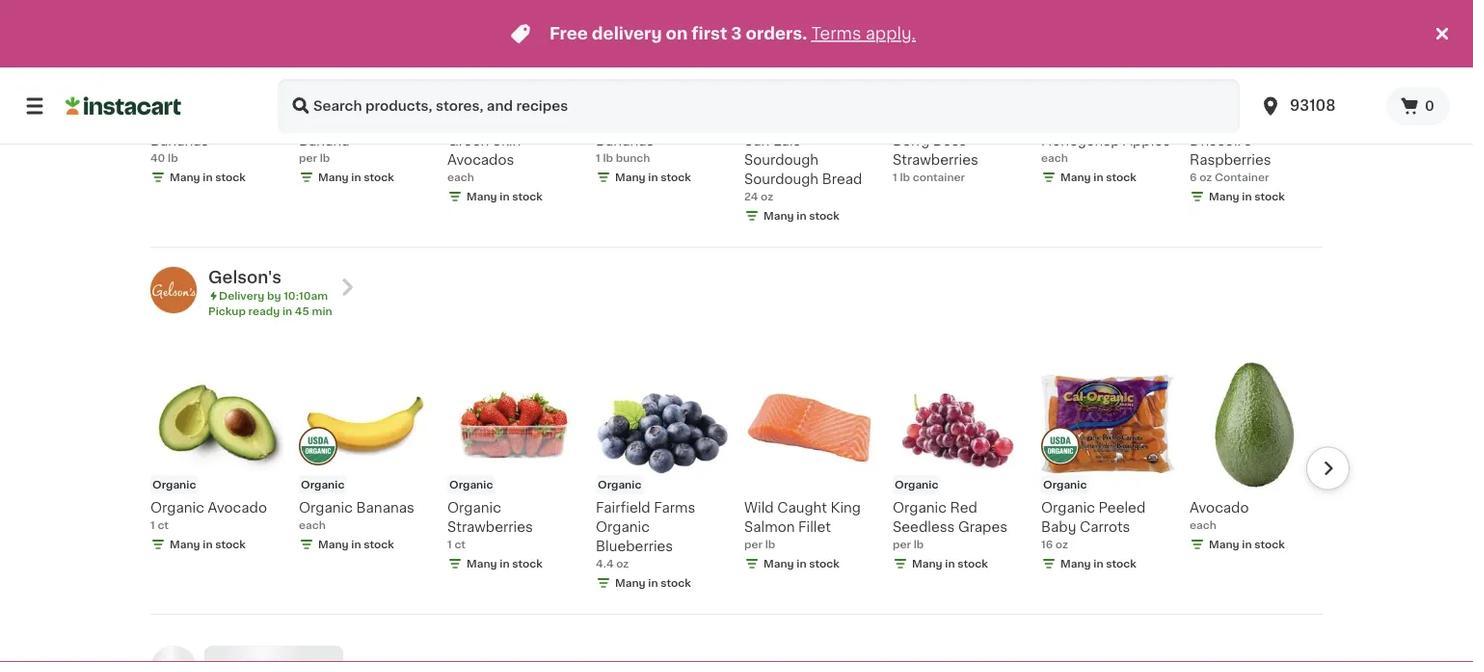 Task type: vqa. For each thing, say whether or not it's contained in the screenshot.
item badge image related to Organic Peeled Baby Carrots
yes



Task type: locate. For each thing, give the bounding box(es) containing it.
per inside organic red seedless grapes per lb
[[893, 539, 911, 550]]

1 vertical spatial item carousel region
[[123, 350, 1350, 607]]

farms
[[654, 501, 696, 515]]

oz right 4.4
[[616, 559, 629, 569]]

in for per
[[351, 172, 361, 183]]

None search field
[[278, 79, 1240, 133]]

carrots
[[1080, 521, 1131, 534]]

sourdough up 24
[[745, 173, 819, 186]]

many for farms
[[615, 578, 646, 589]]

honeycrisp apples each
[[1042, 134, 1171, 163]]

1 sourdough from the top
[[745, 153, 819, 167]]

per down salmon
[[745, 539, 763, 550]]

24
[[745, 191, 758, 202]]

ct inside the organic avocado 1 ct
[[158, 520, 169, 531]]

many down salmon
[[764, 559, 794, 569]]

oz right 16
[[1056, 539, 1069, 550]]

Search field
[[278, 79, 1240, 133]]

each inside avocado each
[[1190, 520, 1217, 531]]

min
[[312, 306, 332, 317]]

many for avocado
[[170, 539, 200, 550]]

stock for bananas
[[364, 539, 394, 550]]

sourdough
[[745, 153, 819, 167], [745, 173, 819, 186]]

1 avocado from the left
[[208, 501, 267, 515]]

many in stock for luis
[[764, 211, 840, 221]]

0 vertical spatial sourdough
[[745, 153, 819, 167]]

lb
[[168, 153, 178, 163], [320, 153, 330, 163], [603, 153, 613, 163], [900, 172, 910, 183], [765, 539, 776, 550], [914, 539, 924, 550]]

berry boss strawberries 1 lb container
[[893, 134, 979, 183]]

many for red
[[912, 559, 943, 569]]

lb down salmon
[[765, 539, 776, 550]]

many in stock down banana per lb at the top left of the page
[[318, 172, 394, 183]]

many
[[170, 172, 200, 183], [318, 172, 349, 183], [615, 172, 646, 183], [1061, 172, 1091, 183], [467, 191, 497, 202], [1209, 191, 1240, 202], [764, 211, 794, 221], [170, 539, 200, 550], [318, 539, 349, 550], [1209, 539, 1240, 550], [467, 559, 497, 569], [764, 559, 794, 569], [912, 559, 943, 569], [1061, 559, 1091, 569], [615, 578, 646, 589]]

lb down seedless
[[914, 539, 924, 550]]

berry
[[893, 134, 930, 147]]

grapes
[[959, 521, 1008, 534]]

many down bunch
[[615, 172, 646, 183]]

pickup ready in 45 min
[[208, 306, 332, 317]]

many down baby
[[1061, 559, 1091, 569]]

93108 button
[[1248, 79, 1387, 133]]

many down blueberries
[[615, 578, 646, 589]]

lb right "40"
[[168, 153, 178, 163]]

many for apples
[[1061, 172, 1091, 183]]

lb left bunch
[[603, 153, 613, 163]]

in for each
[[1242, 539, 1252, 550]]

many in stock down blueberries
[[615, 578, 691, 589]]

many down avocados
[[467, 191, 497, 202]]

stock for farms
[[661, 578, 691, 589]]

many down avocado each
[[1209, 539, 1240, 550]]

lb inside "bananas 40 lb"
[[168, 153, 178, 163]]

per
[[299, 153, 317, 163], [745, 539, 763, 550], [893, 539, 911, 550]]

lb left container
[[900, 172, 910, 183]]

seedless
[[893, 521, 955, 534]]

in for farms
[[648, 578, 658, 589]]

apples
[[1124, 134, 1171, 147]]

each inside green skin avocados each
[[447, 172, 474, 183]]

0 horizontal spatial ct
[[158, 520, 169, 531]]

avocado
[[208, 501, 267, 515], [1190, 501, 1249, 515]]

0 button
[[1387, 87, 1450, 125]]

delivery
[[592, 26, 662, 42]]

per down banana
[[299, 153, 317, 163]]

caught
[[777, 501, 827, 515]]

wild caught king salmon fillet per lb
[[745, 501, 861, 550]]

lb inside wild caught king salmon fillet per lb
[[765, 539, 776, 550]]

in for skin
[[500, 191, 510, 202]]

bananas for bananas 1 lb bunch
[[596, 134, 654, 147]]

delivery
[[219, 291, 264, 301]]

in for caught
[[797, 559, 807, 569]]

0 horizontal spatial bananas
[[150, 134, 209, 147]]

many in stock for strawberries
[[467, 559, 543, 569]]

many in stock for skin
[[467, 191, 543, 202]]

many for skin
[[467, 191, 497, 202]]

organic inside 'organic bananas each'
[[299, 501, 353, 515]]

lb inside 'bananas 1 lb bunch'
[[603, 153, 613, 163]]

green skin avocados each
[[447, 134, 521, 183]]

many for strawberries
[[467, 559, 497, 569]]

banana
[[299, 134, 350, 147]]

1 horizontal spatial avocado
[[1190, 501, 1249, 515]]

oz inside san luis sourdough sourdough bread 24 oz
[[761, 191, 774, 202]]

many for luis
[[764, 211, 794, 221]]

many in stock for 1
[[615, 172, 691, 183]]

lb down banana
[[320, 153, 330, 163]]

lb inside berry boss strawberries 1 lb container
[[900, 172, 910, 183]]

many in stock down 'organic bananas each'
[[318, 539, 394, 550]]

per down seedless
[[893, 539, 911, 550]]

many down container
[[1209, 191, 1240, 202]]

fairfield
[[596, 501, 651, 515]]

organic inside the organic avocado 1 ct
[[150, 501, 204, 515]]

45
[[295, 306, 309, 317]]

1
[[596, 153, 601, 163], [893, 172, 898, 183], [150, 520, 155, 531], [447, 539, 452, 550]]

limited time offer region
[[0, 0, 1431, 68]]

1 horizontal spatial bananas
[[356, 501, 415, 515]]

1 vertical spatial sourdough
[[745, 173, 819, 186]]

many down banana per lb at the top left of the page
[[318, 172, 349, 183]]

many in stock
[[170, 172, 246, 183], [318, 172, 394, 183], [615, 172, 691, 183], [1061, 172, 1137, 183], [467, 191, 543, 202], [1209, 191, 1285, 202], [764, 211, 840, 221], [170, 539, 246, 550], [318, 539, 394, 550], [1209, 539, 1285, 550], [467, 559, 543, 569], [764, 559, 840, 569], [912, 559, 988, 569], [1061, 559, 1137, 569], [615, 578, 691, 589]]

many down 'organic bananas each'
[[318, 539, 349, 550]]

raspberries
[[1190, 153, 1272, 167]]

1 inside organic strawberries 1 ct
[[447, 539, 452, 550]]

honeycrisp
[[1042, 134, 1120, 147]]

many in stock down the organic avocado 1 ct
[[170, 539, 246, 550]]

many in stock down organic red seedless grapes per lb
[[912, 559, 988, 569]]

1 inside berry boss strawberries 1 lb container
[[893, 172, 898, 183]]

0 horizontal spatial per
[[299, 153, 317, 163]]

oz inside driscoll's raspberries 6 oz container
[[1200, 172, 1213, 183]]

1 horizontal spatial per
[[745, 539, 763, 550]]

1 vertical spatial ct
[[455, 539, 466, 550]]

many in stock for per
[[318, 172, 394, 183]]

2 avocado from the left
[[1190, 501, 1249, 515]]

2 sourdough from the top
[[745, 173, 819, 186]]

in
[[203, 172, 213, 183], [351, 172, 361, 183], [648, 172, 658, 183], [1094, 172, 1104, 183], [500, 191, 510, 202], [1242, 191, 1252, 202], [797, 211, 807, 221], [282, 306, 292, 317], [203, 539, 213, 550], [351, 539, 361, 550], [1242, 539, 1252, 550], [500, 559, 510, 569], [797, 559, 807, 569], [945, 559, 955, 569], [1094, 559, 1104, 569], [648, 578, 658, 589]]

free
[[550, 26, 588, 42]]

oz
[[1200, 172, 1213, 183], [761, 191, 774, 202], [1056, 539, 1069, 550], [616, 559, 629, 569]]

1 horizontal spatial ct
[[455, 539, 466, 550]]

ct inside organic strawberries 1 ct
[[455, 539, 466, 550]]

many in stock down "bananas 40 lb"
[[170, 172, 246, 183]]

bananas
[[150, 134, 209, 147], [596, 134, 654, 147], [356, 501, 415, 515]]

many for 40
[[170, 172, 200, 183]]

many in stock down avocado each
[[1209, 539, 1285, 550]]

many down seedless
[[912, 559, 943, 569]]

1 vertical spatial strawberries
[[447, 521, 533, 534]]

2 horizontal spatial per
[[893, 539, 911, 550]]

blueberries
[[596, 540, 673, 553]]

ct for organic avocado
[[158, 520, 169, 531]]

each
[[1042, 153, 1068, 163], [447, 172, 474, 183], [299, 520, 326, 531], [1190, 520, 1217, 531]]

many down san luis sourdough sourdough bread 24 oz
[[764, 211, 794, 221]]

organic
[[152, 480, 196, 490], [301, 480, 345, 490], [449, 480, 493, 490], [598, 480, 642, 490], [895, 480, 939, 490], [1043, 480, 1087, 490], [150, 501, 204, 515], [299, 501, 353, 515], [447, 501, 501, 515], [893, 501, 947, 515], [1042, 501, 1095, 515], [596, 521, 650, 534]]

salmon
[[745, 521, 795, 534]]

strawberries
[[893, 153, 979, 167], [447, 521, 533, 534]]

stock
[[215, 172, 246, 183], [364, 172, 394, 183], [661, 172, 691, 183], [1106, 172, 1137, 183], [512, 191, 543, 202], [1255, 191, 1285, 202], [809, 211, 840, 221], [215, 539, 246, 550], [364, 539, 394, 550], [1255, 539, 1285, 550], [512, 559, 543, 569], [809, 559, 840, 569], [958, 559, 988, 569], [1106, 559, 1137, 569], [661, 578, 691, 589]]

organic inside fairfield farms organic blueberries 4.4 oz
[[596, 521, 650, 534]]

delivery by 10:10am
[[219, 291, 328, 301]]

oz right 24
[[761, 191, 774, 202]]

stock for per
[[364, 172, 394, 183]]

pickup
[[208, 306, 246, 317]]

1 inside the organic avocado 1 ct
[[150, 520, 155, 531]]

0 vertical spatial ct
[[158, 520, 169, 531]]

0 vertical spatial item carousel region
[[150, 0, 1350, 239]]

many in stock down container
[[1209, 191, 1285, 202]]

instacart logo image
[[66, 95, 181, 118]]

many in stock down bunch
[[615, 172, 691, 183]]

stock for 1
[[661, 172, 691, 183]]

item badge image
[[299, 427, 338, 466]]

2 horizontal spatial bananas
[[596, 134, 654, 147]]

item carousel region
[[150, 0, 1350, 239], [123, 350, 1350, 607]]

stock for raspberries
[[1255, 191, 1285, 202]]

many down organic strawberries 1 ct on the bottom left
[[467, 559, 497, 569]]

many down the organic avocado 1 ct
[[170, 539, 200, 550]]

many in stock down carrots
[[1061, 559, 1137, 569]]

in for avocado
[[203, 539, 213, 550]]

driscoll's
[[1190, 134, 1252, 147]]

many down honeycrisp
[[1061, 172, 1091, 183]]

many in stock down green skin avocados each
[[467, 191, 543, 202]]

stock for 40
[[215, 172, 246, 183]]

organic red seedless grapes per lb
[[893, 501, 1008, 550]]

many in stock down wild caught king salmon fillet per lb
[[764, 559, 840, 569]]

driscoll's raspberries 6 oz container
[[1190, 134, 1272, 183]]

ct
[[158, 520, 169, 531], [455, 539, 466, 550]]

sourdough down luis
[[745, 153, 819, 167]]

many in stock for apples
[[1061, 172, 1137, 183]]

many in stock down honeycrisp apples each
[[1061, 172, 1137, 183]]

many down "bananas 40 lb"
[[170, 172, 200, 183]]

in for bananas
[[351, 539, 361, 550]]

0 horizontal spatial avocado
[[208, 501, 267, 515]]

each inside honeycrisp apples each
[[1042, 153, 1068, 163]]

free delivery on first 3 orders. terms apply.
[[550, 26, 916, 42]]

1 horizontal spatial strawberries
[[893, 153, 979, 167]]

bananas 40 lb
[[150, 134, 209, 163]]

many in stock down san luis sourdough sourdough bread 24 oz
[[764, 211, 840, 221]]

many in stock down organic strawberries 1 ct on the bottom left
[[467, 559, 543, 569]]

oz right the 6 on the right top of page
[[1200, 172, 1213, 183]]

bread
[[822, 173, 862, 186]]



Task type: describe. For each thing, give the bounding box(es) containing it.
organic bananas each
[[299, 501, 415, 531]]

avocados
[[447, 153, 514, 167]]

organic avocado 1 ct
[[150, 501, 267, 531]]

in for 1
[[648, 172, 658, 183]]

0
[[1425, 99, 1435, 113]]

san
[[745, 134, 770, 147]]

avocado inside the organic avocado 1 ct
[[208, 501, 267, 515]]

red
[[950, 501, 978, 515]]

bananas 1 lb bunch
[[596, 134, 654, 163]]

stock for skin
[[512, 191, 543, 202]]

avocado each
[[1190, 501, 1249, 531]]

many in stock for raspberries
[[1209, 191, 1285, 202]]

baby
[[1042, 521, 1077, 534]]

stock for red
[[958, 559, 988, 569]]

93108 button
[[1260, 79, 1375, 133]]

each inside 'organic bananas each'
[[299, 520, 326, 531]]

many for raspberries
[[1209, 191, 1240, 202]]

0 horizontal spatial strawberries
[[447, 521, 533, 534]]

container
[[1215, 172, 1270, 183]]

many in stock for peeled
[[1061, 559, 1137, 569]]

luis
[[773, 134, 801, 147]]

in for 40
[[203, 172, 213, 183]]

stock for caught
[[809, 559, 840, 569]]

40
[[150, 153, 165, 163]]

stock for peeled
[[1106, 559, 1137, 569]]

item carousel region containing organic avocado
[[123, 350, 1350, 607]]

many in stock for avocado
[[170, 539, 246, 550]]

lb inside banana per lb
[[320, 153, 330, 163]]

oz inside organic peeled baby carrots 16 oz
[[1056, 539, 1069, 550]]

boss
[[933, 134, 967, 147]]

lb inside organic red seedless grapes per lb
[[914, 539, 924, 550]]

gelson's image
[[150, 267, 197, 313]]

many for caught
[[764, 559, 794, 569]]

93108
[[1290, 99, 1336, 113]]

orders.
[[746, 26, 808, 42]]

by
[[267, 291, 281, 301]]

4.4
[[596, 559, 614, 569]]

3
[[731, 26, 742, 42]]

many for per
[[318, 172, 349, 183]]

san luis sourdough sourdough bread 24 oz
[[745, 134, 862, 202]]

0 vertical spatial strawberries
[[893, 153, 979, 167]]

green
[[447, 134, 489, 147]]

organic strawberries 1 ct
[[447, 501, 533, 550]]

container
[[913, 172, 965, 183]]

wild
[[745, 501, 774, 515]]

stock for avocado
[[215, 539, 246, 550]]

gelson's
[[208, 269, 282, 286]]

item badge image
[[1042, 427, 1080, 466]]

many in stock for farms
[[615, 578, 691, 589]]

bananas inside 'organic bananas each'
[[356, 501, 415, 515]]

many in stock for red
[[912, 559, 988, 569]]

16
[[1042, 539, 1053, 550]]

skin
[[493, 134, 521, 147]]

in for luis
[[797, 211, 807, 221]]

oz inside fairfield farms organic blueberries 4.4 oz
[[616, 559, 629, 569]]

bananas for bananas 40 lb
[[150, 134, 209, 147]]

organic inside organic peeled baby carrots 16 oz
[[1042, 501, 1095, 515]]

terms apply. link
[[811, 26, 916, 42]]

organic inside organic red seedless grapes per lb
[[893, 501, 947, 515]]

apply.
[[866, 26, 916, 42]]

stock for luis
[[809, 211, 840, 221]]

many in stock for each
[[1209, 539, 1285, 550]]

in for peeled
[[1094, 559, 1104, 569]]

terms
[[811, 26, 862, 42]]

many in stock for 40
[[170, 172, 246, 183]]

in for raspberries
[[1242, 191, 1252, 202]]

fairfield farms organic blueberries 4.4 oz
[[596, 501, 696, 569]]

first
[[692, 26, 728, 42]]

organic peeled baby carrots 16 oz
[[1042, 501, 1146, 550]]

per inside wild caught king salmon fillet per lb
[[745, 539, 763, 550]]

many in stock for bananas
[[318, 539, 394, 550]]

many in stock for caught
[[764, 559, 840, 569]]

bunch
[[616, 153, 650, 163]]

1 inside 'bananas 1 lb bunch'
[[596, 153, 601, 163]]

in for apples
[[1094, 172, 1104, 183]]

10:10am
[[284, 291, 328, 301]]

stock for each
[[1255, 539, 1285, 550]]

item carousel region containing bananas
[[150, 0, 1350, 239]]

in for strawberries
[[500, 559, 510, 569]]

many for 1
[[615, 172, 646, 183]]

in for red
[[945, 559, 955, 569]]

king
[[831, 501, 861, 515]]

many for each
[[1209, 539, 1240, 550]]

peeled
[[1099, 501, 1146, 515]]

6
[[1190, 172, 1197, 183]]

fillet
[[799, 521, 831, 534]]

stock for apples
[[1106, 172, 1137, 183]]

many for bananas
[[318, 539, 349, 550]]

per inside banana per lb
[[299, 153, 317, 163]]

many for peeled
[[1061, 559, 1091, 569]]

ready
[[248, 306, 280, 317]]

stock for strawberries
[[512, 559, 543, 569]]

ct for organic strawberries
[[455, 539, 466, 550]]

banana per lb
[[299, 134, 350, 163]]

organic inside organic strawberries 1 ct
[[447, 501, 501, 515]]

on
[[666, 26, 688, 42]]



